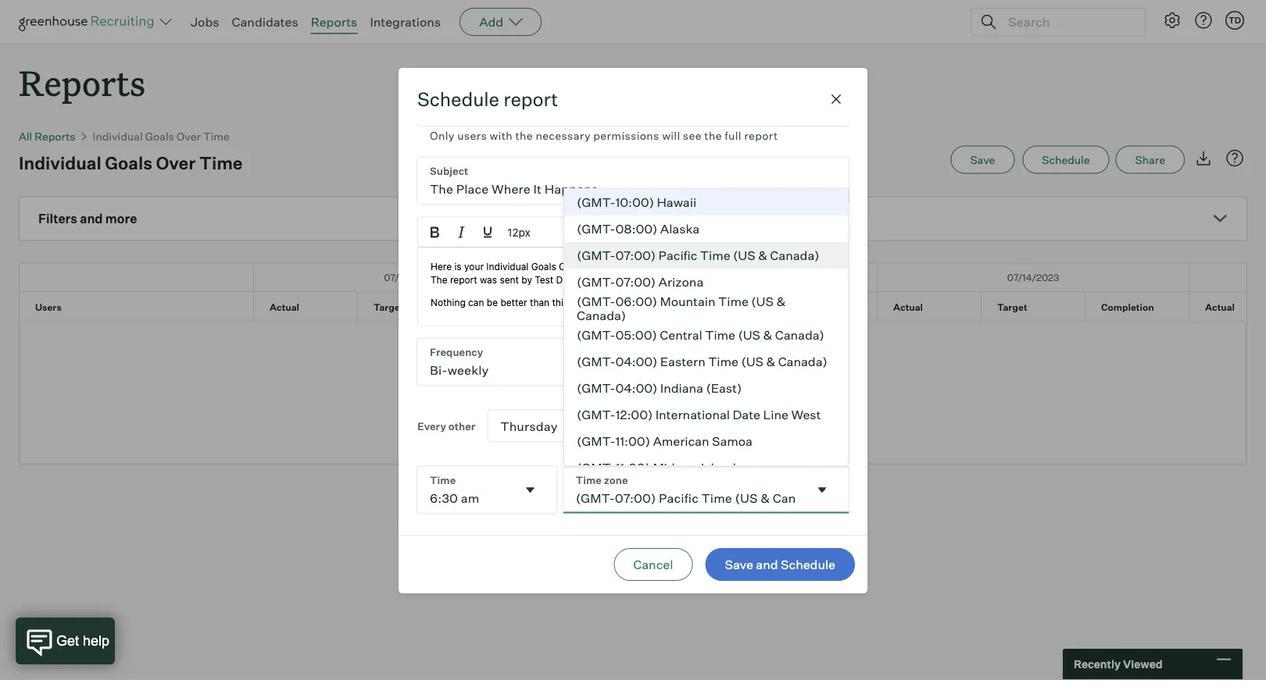 Task type: vqa. For each thing, say whether or not it's contained in the screenshot.
the bottom Templates
no



Task type: describe. For each thing, give the bounding box(es) containing it.
alaska
[[660, 221, 700, 237]]

faq image
[[1226, 149, 1244, 168]]

12px
[[507, 226, 531, 239]]

only
[[430, 129, 455, 142]]

integrations link
[[370, 14, 441, 30]]

1 actual from the left
[[270, 301, 299, 313]]

td button
[[1226, 11, 1244, 30]]

(gmt-06:00) mountain time (us & canada) option
[[564, 294, 848, 324]]

1 vertical spatial individual
[[19, 152, 101, 174]]

(gmt-11:00) american samoa option
[[564, 428, 848, 455]]

add button
[[460, 8, 542, 36]]

save for save and schedule
[[725, 557, 753, 573]]

(gmt- for (gmt-04:00) indiana (east)
[[577, 381, 616, 396]]

viewed
[[1123, 658, 1163, 672]]

1 vertical spatial reports
[[19, 59, 146, 106]]

3 actual from the left
[[893, 301, 923, 313]]

samoa
[[712, 434, 753, 450]]

every
[[417, 420, 446, 432]]

no data found
[[592, 386, 674, 401]]

0 vertical spatial over
[[177, 130, 201, 143]]

Only users with the necessary permissions will see the full report field
[[417, 78, 849, 145]]

3 toolbar from the left
[[754, 217, 814, 248]]

(gmt-08:00) alaska
[[577, 221, 700, 237]]

no
[[592, 386, 609, 401]]

international
[[656, 407, 730, 423]]

pacific
[[659, 248, 698, 264]]

found
[[640, 386, 674, 401]]

1 completion from the left
[[478, 301, 530, 313]]

toggle flyout image
[[523, 482, 538, 498]]

2 vertical spatial reports
[[35, 130, 75, 143]]

data
[[612, 386, 638, 401]]

(gmt-10:00) hawaii option
[[564, 189, 848, 216]]

(gmt-11:00) midway island option
[[564, 455, 848, 482]]

reports link
[[311, 14, 358, 30]]

(gmt-07:00) arizona (gmt-06:00) mountain time (us & canada) (gmt-05:00) central time (us & canada)
[[577, 274, 825, 343]]

04:00) for indiana
[[616, 381, 658, 396]]

(gmt-07:00) arizona option
[[564, 269, 848, 296]]

schedule report
[[417, 88, 558, 111]]

08:00)
[[616, 221, 658, 237]]

Every other text field
[[488, 410, 593, 442]]

other
[[449, 420, 476, 432]]

central
[[660, 328, 703, 343]]

date
[[733, 407, 761, 423]]

all reports link
[[19, 130, 75, 143]]

permissions
[[594, 129, 660, 142]]

full
[[725, 129, 742, 142]]

(gmt-04:00) eastern time (us & canada) option
[[564, 349, 848, 375]]

none field every other
[[488, 410, 633, 442]]

1 target from the left
[[374, 301, 404, 313]]

american
[[653, 434, 709, 450]]

candidates
[[232, 14, 298, 30]]

(gmt-04:00) indiana (east)
[[577, 381, 742, 396]]

mountain
[[660, 294, 716, 310]]

05:00)
[[616, 328, 657, 343]]

07/14/2023
[[1007, 272, 1059, 284]]

(gmt- for (gmt-11:00) american samoa
[[577, 434, 616, 450]]

(gmt-04:00) indiana (east) option
[[564, 375, 848, 402]]

td
[[1229, 15, 1241, 25]]

(gmt-04:00) eastern time (us & canada)
[[577, 354, 828, 370]]

(gmt- for (gmt-11:00) midway island
[[577, 460, 616, 476]]

td button
[[1223, 8, 1248, 33]]

1 vertical spatial over
[[156, 152, 196, 174]]

2 the from the left
[[705, 129, 722, 142]]

(gmt-12:00) international date line west
[[577, 407, 821, 423]]

1 vertical spatial individual goals over time
[[19, 152, 243, 174]]

cancel
[[633, 557, 673, 573]]

save for save
[[970, 153, 995, 167]]

1 toolbar from the left
[[607, 217, 693, 248]]

07/12/2023
[[384, 272, 435, 284]]

12:00)
[[616, 407, 653, 423]]

12px group
[[418, 217, 848, 248]]

10:00)
[[616, 195, 654, 210]]

2 column header from the left
[[1190, 264, 1266, 291]]

(gmt-11:00) american samoa
[[577, 434, 753, 450]]

necessary
[[536, 129, 591, 142]]

0 vertical spatial goals
[[145, 130, 174, 143]]

schedule for schedule
[[1042, 153, 1090, 167]]

6 (gmt- from the top
[[577, 328, 616, 343]]

0 vertical spatial individual goals over time
[[93, 130, 230, 143]]

row containing 07/12/2023
[[20, 264, 1266, 291]]

2 completion from the left
[[1101, 301, 1154, 313]]

with
[[490, 129, 513, 142]]



Task type: locate. For each thing, give the bounding box(es) containing it.
close modal icon image
[[827, 90, 846, 109]]

0 vertical spatial report
[[504, 88, 558, 111]]

save inside save button
[[970, 153, 995, 167]]

2 horizontal spatial target
[[997, 301, 1028, 313]]

(gmt- up no
[[577, 354, 616, 370]]

(gmt- for (gmt-12:00) international date line west
[[577, 407, 616, 423]]

0 vertical spatial row
[[20, 264, 1266, 291]]

row up 06:00) on the top
[[20, 264, 1266, 291]]

the left full
[[705, 129, 722, 142]]

1 horizontal spatial report
[[744, 129, 778, 142]]

hawaii
[[657, 195, 697, 210]]

07:00) up 06:00) on the top
[[616, 274, 656, 290]]

report
[[504, 88, 558, 111], [744, 129, 778, 142]]

2 04:00) from the top
[[616, 381, 658, 396]]

west
[[791, 407, 821, 423]]

06:00)
[[616, 294, 657, 310]]

(gmt- for (gmt-04:00) eastern time (us & canada)
[[577, 354, 616, 370]]

individual goals over time
[[93, 130, 230, 143], [19, 152, 243, 174]]

(us down (gmt-06:00) mountain time (us & canada) option
[[738, 328, 761, 343]]

(gmt- for (gmt-07:00) arizona (gmt-06:00) mountain time (us & canada) (gmt-05:00) central time (us & canada)
[[577, 274, 616, 290]]

1 horizontal spatial save
[[970, 153, 995, 167]]

and
[[80, 211, 103, 227], [756, 557, 778, 573]]

individual goals over time link
[[93, 130, 230, 143]]

(gmt-
[[577, 195, 616, 210], [577, 221, 616, 237], [577, 248, 616, 264], [577, 274, 616, 290], [577, 294, 616, 310], [577, 328, 616, 343], [577, 354, 616, 370], [577, 381, 616, 396], [577, 407, 616, 423], [577, 434, 616, 450], [577, 460, 616, 476]]

0 horizontal spatial report
[[504, 88, 558, 111]]

save
[[970, 153, 995, 167], [725, 557, 753, 573]]

07:00) inside (gmt-07:00) arizona (gmt-06:00) mountain time (us & canada) (gmt-05:00) central time (us & canada)
[[616, 274, 656, 290]]

target down 07/14/2023
[[997, 301, 1028, 313]]

(gmt- up 12:00)
[[577, 381, 616, 396]]

completion
[[478, 301, 530, 313], [1101, 301, 1154, 313]]

jobs link
[[191, 14, 219, 30]]

all reports
[[19, 130, 75, 143]]

goals
[[145, 130, 174, 143], [105, 152, 152, 174]]

(gmt-08:00) alaska option
[[564, 216, 848, 242]]

save and schedule this report to revisit it! element
[[951, 146, 1023, 174]]

1 vertical spatial report
[[744, 129, 778, 142]]

&
[[758, 248, 768, 264], [777, 294, 786, 310], [763, 328, 773, 343], [766, 354, 776, 370]]

12px button
[[501, 219, 603, 245]]

1 vertical spatial save
[[725, 557, 753, 573]]

line
[[763, 407, 789, 423]]

share
[[1135, 153, 1166, 167]]

toggle flyout image
[[815, 482, 830, 498]]

1 column header from the left
[[20, 264, 254, 291]]

7 (gmt- from the top
[[577, 354, 616, 370]]

arizona
[[659, 274, 704, 290]]

2 (gmt- from the top
[[577, 221, 616, 237]]

0 horizontal spatial the
[[515, 129, 533, 142]]

reports
[[311, 14, 358, 30], [19, 59, 146, 106], [35, 130, 75, 143]]

2 row from the top
[[20, 292, 1266, 321]]

1 (gmt- from the top
[[577, 195, 616, 210]]

and inside button
[[756, 557, 778, 573]]

07:00)
[[616, 248, 656, 264], [616, 274, 656, 290]]

individual right all reports link
[[93, 130, 143, 143]]

None text field
[[417, 467, 516, 514], [563, 467, 808, 514], [417, 467, 516, 514], [563, 467, 808, 514]]

1 horizontal spatial column header
[[1190, 264, 1266, 291]]

04:00) for eastern
[[616, 354, 658, 370]]

list box containing (gmt-10:00) hawaii
[[564, 188, 849, 681]]

07/13/2023
[[696, 272, 747, 284]]

0 horizontal spatial and
[[80, 211, 103, 227]]

0 vertical spatial save
[[970, 153, 995, 167]]

0 horizontal spatial schedule
[[417, 88, 499, 111]]

(gmt- down 12px group on the top
[[577, 248, 616, 264]]

all
[[19, 130, 32, 143]]

0 vertical spatial schedule
[[417, 88, 499, 111]]

(gmt- down 10:00)
[[577, 221, 616, 237]]

07:00) down 12px group on the top
[[616, 248, 656, 264]]

jobs
[[191, 14, 219, 30]]

target down (gmt-07:00) arizona option
[[686, 301, 716, 313]]

(gmt- down 12:00)
[[577, 434, 616, 450]]

and for filters
[[80, 211, 103, 227]]

2 actual from the left
[[582, 301, 611, 313]]

row up 05:00)
[[20, 292, 1266, 321]]

indiana
[[660, 381, 704, 396]]

1 the from the left
[[515, 129, 533, 142]]

2 toolbar from the left
[[693, 217, 754, 248]]

time
[[203, 130, 230, 143], [199, 152, 243, 174], [700, 248, 731, 264], [718, 294, 749, 310], [705, 328, 736, 343], [708, 354, 739, 370]]

1 vertical spatial 04:00)
[[616, 381, 658, 396]]

report inside "field"
[[744, 129, 778, 142]]

(gmt-07:00) pacific time (us & canada) option
[[564, 242, 848, 269]]

2 horizontal spatial schedule
[[1042, 153, 1090, 167]]

(gmt-11:00) midway island
[[577, 460, 736, 476]]

recently
[[1074, 658, 1121, 672]]

over
[[177, 130, 201, 143], [156, 152, 196, 174]]

recently viewed
[[1074, 658, 1163, 672]]

(us
[[733, 248, 756, 264], [751, 294, 774, 310], [738, 328, 761, 343], [741, 354, 764, 370]]

will
[[662, 129, 680, 142]]

island
[[701, 460, 736, 476]]

0 vertical spatial 04:00)
[[616, 354, 658, 370]]

toolbar
[[607, 217, 693, 248], [693, 217, 754, 248], [754, 217, 814, 248]]

(gmt- for (gmt-10:00) hawaii
[[577, 195, 616, 210]]

0 vertical spatial individual
[[93, 130, 143, 143]]

download image
[[1194, 149, 1213, 168]]

(us up (gmt-05:00) central time (us & canada) option
[[751, 294, 774, 310]]

filters and more
[[38, 211, 137, 227]]

reports right candidates link
[[311, 14, 358, 30]]

1 vertical spatial goals
[[105, 152, 152, 174]]

3 target from the left
[[997, 301, 1028, 313]]

(gmt- down 06:00) on the top
[[577, 328, 616, 343]]

11 (gmt- from the top
[[577, 460, 616, 476]]

(gmt- up 05:00)
[[577, 294, 616, 310]]

1 vertical spatial row
[[20, 292, 1266, 321]]

07:00) inside option
[[616, 248, 656, 264]]

4 actual from the left
[[1205, 301, 1235, 313]]

04:00) inside (gmt-04:00) indiana (east) option
[[616, 381, 658, 396]]

(gmt- up 06:00) on the top
[[577, 274, 616, 290]]

more
[[105, 211, 137, 227]]

1 vertical spatial and
[[756, 557, 778, 573]]

row
[[20, 264, 1266, 291], [20, 292, 1266, 321]]

grid containing 07/12/2023
[[20, 264, 1266, 322]]

users
[[457, 129, 487, 142]]

0 vertical spatial 11:00)
[[616, 434, 650, 450]]

11:00) down 12:00)
[[616, 434, 650, 450]]

(gmt- up 12px group on the top
[[577, 195, 616, 210]]

0 horizontal spatial column header
[[20, 264, 254, 291]]

(gmt-10:00) hawaii
[[577, 195, 697, 210]]

1 row from the top
[[20, 264, 1266, 291]]

0 horizontal spatial target
[[374, 301, 404, 313]]

see
[[683, 129, 702, 142]]

12px toolbar
[[418, 217, 607, 248]]

9 (gmt- from the top
[[577, 407, 616, 423]]

1 horizontal spatial target
[[686, 301, 716, 313]]

list box
[[564, 188, 849, 681]]

midway
[[653, 460, 698, 476]]

Search text field
[[1004, 11, 1131, 33]]

2 vertical spatial schedule
[[781, 557, 836, 573]]

row containing users
[[20, 292, 1266, 321]]

schedule inside schedule button
[[1042, 153, 1090, 167]]

04:00) inside (gmt-04:00) eastern time (us & canada) option
[[616, 354, 658, 370]]

report up "with"
[[504, 88, 558, 111]]

and for save
[[756, 557, 778, 573]]

individual down all reports link
[[19, 152, 101, 174]]

4 (gmt- from the top
[[577, 274, 616, 290]]

04:00)
[[616, 354, 658, 370], [616, 381, 658, 396]]

07:00) for pacific
[[616, 248, 656, 264]]

greenhouse recruiting image
[[19, 13, 159, 31]]

only users with the necessary permissions will see the full report
[[430, 129, 778, 142]]

eastern
[[660, 354, 706, 370]]

integrations
[[370, 14, 441, 30]]

reports down greenhouse recruiting image
[[19, 59, 146, 106]]

schedule for schedule report
[[417, 88, 499, 111]]

11:00) for american
[[616, 434, 650, 450]]

every other
[[417, 420, 476, 432]]

reports right all
[[35, 130, 75, 143]]

users
[[35, 301, 62, 313]]

1 horizontal spatial schedule
[[781, 557, 836, 573]]

1 vertical spatial 11:00)
[[616, 460, 650, 476]]

candidates link
[[232, 14, 298, 30]]

None text field
[[417, 157, 849, 204], [417, 338, 593, 385], [417, 157, 849, 204], [417, 338, 593, 385]]

schedule inside save and schedule button
[[781, 557, 836, 573]]

share button
[[1116, 146, 1185, 174]]

(gmt- for (gmt-07:00) pacific time (us & canada)
[[577, 248, 616, 264]]

save inside save and schedule button
[[725, 557, 753, 573]]

save and schedule button
[[705, 549, 855, 582]]

configure image
[[1163, 11, 1182, 30]]

1 horizontal spatial and
[[756, 557, 778, 573]]

0 horizontal spatial completion
[[478, 301, 530, 313]]

04:00) down 05:00)
[[616, 354, 658, 370]]

(us up 07/13/2023
[[733, 248, 756, 264]]

2 07:00) from the top
[[616, 274, 656, 290]]

10 (gmt- from the top
[[577, 434, 616, 450]]

11:00) down (gmt-11:00) american samoa
[[616, 460, 650, 476]]

(gmt-07:00) pacific time (us & canada)
[[577, 248, 820, 264]]

the right "with"
[[515, 129, 533, 142]]

3 (gmt- from the top
[[577, 248, 616, 264]]

cancel button
[[614, 549, 693, 582]]

the
[[515, 129, 533, 142], [705, 129, 722, 142]]

8 (gmt- from the top
[[577, 381, 616, 396]]

1 04:00) from the top
[[616, 354, 658, 370]]

11:00) for midway
[[616, 460, 650, 476]]

1 horizontal spatial the
[[705, 129, 722, 142]]

actual
[[270, 301, 299, 313], [582, 301, 611, 313], [893, 301, 923, 313], [1205, 301, 1235, 313]]

1 vertical spatial 07:00)
[[616, 274, 656, 290]]

filters
[[38, 211, 77, 227]]

11:00)
[[616, 434, 650, 450], [616, 460, 650, 476]]

1 07:00) from the top
[[616, 248, 656, 264]]

5 (gmt- from the top
[[577, 294, 616, 310]]

04:00) up 12:00)
[[616, 381, 658, 396]]

07:00) for arizona
[[616, 274, 656, 290]]

0 vertical spatial reports
[[311, 14, 358, 30]]

(gmt-12:00) international date line west option
[[564, 402, 848, 428]]

(gmt- for (gmt-08:00) alaska
[[577, 221, 616, 237]]

2 11:00) from the top
[[616, 460, 650, 476]]

0 vertical spatial 07:00)
[[616, 248, 656, 264]]

1 11:00) from the top
[[616, 434, 650, 450]]

(gmt- down no
[[577, 407, 616, 423]]

add
[[479, 14, 504, 30]]

None field
[[417, 338, 633, 385], [488, 410, 633, 442], [417, 467, 557, 514], [563, 467, 849, 514], [417, 338, 633, 385]]

none field toggle flyout
[[417, 467, 557, 514]]

0 horizontal spatial save
[[725, 557, 753, 573]]

(us up the (east)
[[741, 354, 764, 370]]

schedule button
[[1023, 146, 1110, 174]]

target
[[374, 301, 404, 313], [686, 301, 716, 313], [997, 301, 1028, 313]]

grid
[[20, 264, 1266, 322]]

column header
[[20, 264, 254, 291], [1190, 264, 1266, 291]]

2 target from the left
[[686, 301, 716, 313]]

(gmt- down every other field
[[577, 460, 616, 476]]

(east)
[[706, 381, 742, 396]]

0 vertical spatial and
[[80, 211, 103, 227]]

save button
[[951, 146, 1015, 174]]

save and schedule
[[725, 557, 836, 573]]

schedule
[[417, 88, 499, 111], [1042, 153, 1090, 167], [781, 557, 836, 573]]

1 horizontal spatial completion
[[1101, 301, 1154, 313]]

target down 07/12/2023
[[374, 301, 404, 313]]

1 vertical spatial schedule
[[1042, 153, 1090, 167]]

report right full
[[744, 129, 778, 142]]

(gmt-05:00) central time (us & canada) option
[[564, 322, 848, 349]]



